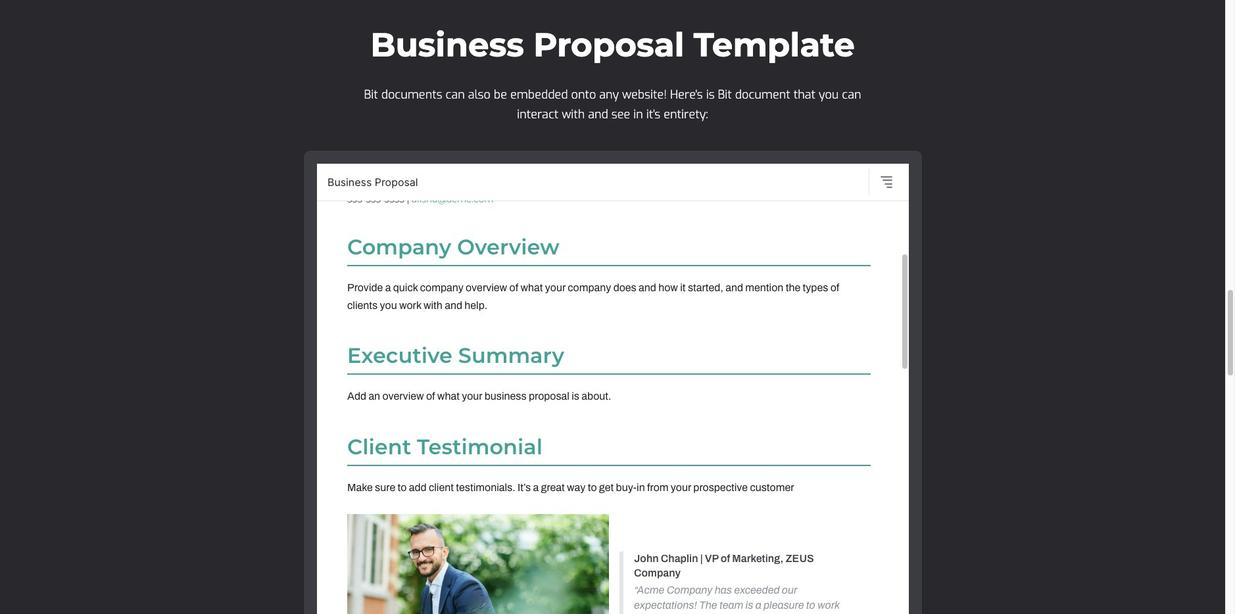 Task type: locate. For each thing, give the bounding box(es) containing it.
0 horizontal spatial bit
[[364, 87, 378, 103]]

bit right is
[[718, 87, 732, 103]]

in
[[633, 107, 643, 123]]

documents
[[381, 87, 442, 103]]

1 can from the left
[[446, 87, 465, 103]]

can left also
[[446, 87, 465, 103]]

bit left documents
[[364, 87, 378, 103]]

1 horizontal spatial can
[[842, 87, 861, 103]]

see
[[611, 107, 630, 123]]

bit
[[364, 87, 378, 103], [718, 87, 732, 103]]

here's
[[670, 87, 703, 103]]

business proposal template
[[370, 25, 855, 65]]

0 horizontal spatial can
[[446, 87, 465, 103]]

and
[[588, 107, 608, 123]]

can right you
[[842, 87, 861, 103]]

can
[[446, 87, 465, 103], [842, 87, 861, 103]]

also
[[468, 87, 491, 103]]

it's
[[646, 107, 660, 123]]

that
[[794, 87, 815, 103]]

1 horizontal spatial bit
[[718, 87, 732, 103]]

document
[[735, 87, 790, 103]]

2 can from the left
[[842, 87, 861, 103]]

be
[[494, 87, 507, 103]]



Task type: vqa. For each thing, say whether or not it's contained in the screenshot.
Sign
no



Task type: describe. For each thing, give the bounding box(es) containing it.
onto
[[571, 87, 596, 103]]

template
[[694, 25, 855, 65]]

embedded
[[510, 87, 568, 103]]

business
[[370, 25, 524, 65]]

any
[[599, 87, 619, 103]]

1 bit from the left
[[364, 87, 378, 103]]

2 bit from the left
[[718, 87, 732, 103]]

you
[[819, 87, 839, 103]]

bit documents can also be embedded onto any website! here's is bit document that you can interact with and see in it's entirety:
[[364, 87, 861, 123]]

website!
[[622, 87, 667, 103]]

entirety:
[[664, 107, 708, 123]]

with
[[562, 107, 585, 123]]

proposal
[[533, 25, 684, 65]]

is
[[706, 87, 715, 103]]

interact
[[517, 107, 558, 123]]



